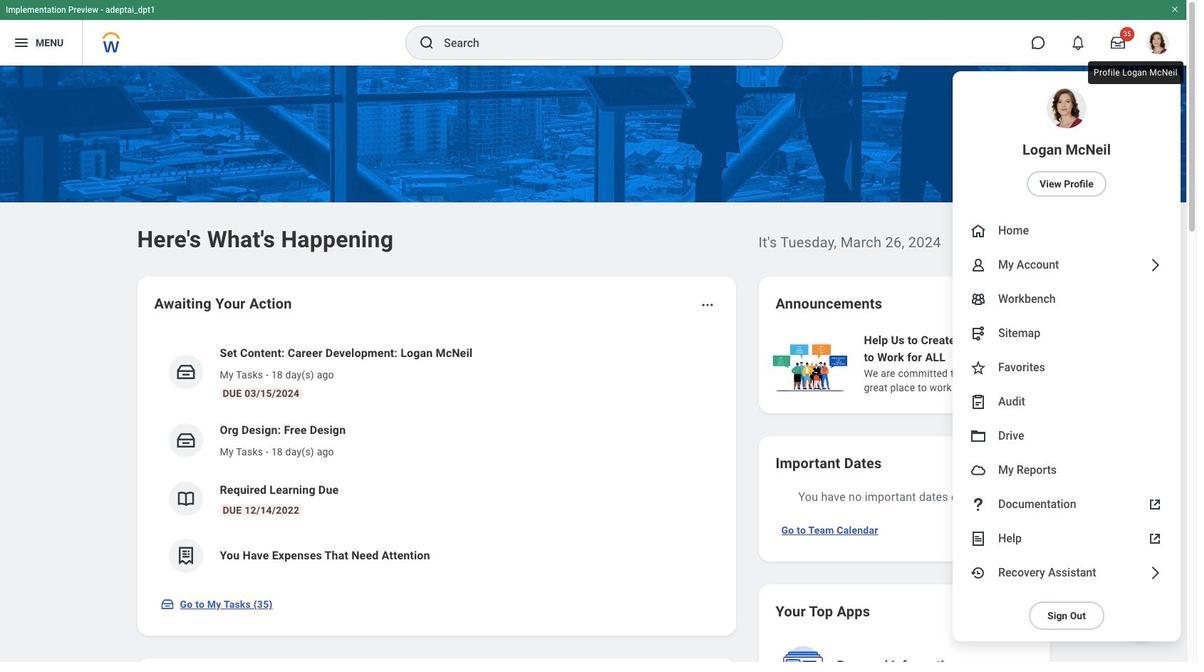 Task type: locate. For each thing, give the bounding box(es) containing it.
banner
[[0, 0, 1187, 642]]

1 inbox image from the top
[[175, 361, 196, 383]]

paste image
[[970, 394, 987, 411]]

1 menu item from the top
[[953, 71, 1181, 214]]

document image
[[970, 530, 987, 548]]

tooltip
[[1086, 58, 1187, 87]]

7 menu item from the top
[[953, 385, 1181, 419]]

9 menu item from the top
[[953, 453, 1181, 488]]

Search Workday  search field
[[444, 27, 754, 58]]

inbox large image
[[1111, 36, 1126, 50]]

menu item
[[953, 71, 1181, 214], [953, 214, 1181, 248], [953, 248, 1181, 282], [953, 282, 1181, 317], [953, 317, 1181, 351], [953, 351, 1181, 385], [953, 385, 1181, 419], [953, 419, 1181, 453], [953, 453, 1181, 488], [953, 488, 1181, 522], [953, 522, 1181, 556], [953, 556, 1181, 590]]

contact card matrix manager image
[[970, 291, 987, 308]]

12 menu item from the top
[[953, 556, 1181, 590]]

inbox image
[[175, 361, 196, 383], [175, 430, 196, 451]]

chevron right small image
[[1014, 297, 1028, 311]]

4 menu item from the top
[[953, 282, 1181, 317]]

book open image
[[175, 488, 196, 510]]

chevron right image
[[1147, 257, 1164, 274]]

0 vertical spatial inbox image
[[175, 361, 196, 383]]

close environment banner image
[[1171, 5, 1180, 14]]

1 horizontal spatial list
[[770, 331, 1198, 396]]

chevron right image
[[1147, 565, 1164, 582]]

chevron left small image
[[988, 297, 1003, 311]]

10 menu item from the top
[[953, 488, 1181, 522]]

home image
[[970, 222, 987, 240]]

main content
[[0, 66, 1198, 662]]

user image
[[970, 257, 987, 274]]

folder open image
[[970, 428, 987, 445]]

list
[[770, 331, 1198, 396], [154, 334, 719, 585]]

time image
[[970, 565, 987, 582]]

status
[[955, 298, 978, 309]]

1 vertical spatial inbox image
[[175, 430, 196, 451]]

menu
[[953, 71, 1181, 642]]



Task type: describe. For each thing, give the bounding box(es) containing it.
endpoints image
[[970, 325, 987, 342]]

ext link image
[[1147, 496, 1164, 513]]

5 menu item from the top
[[953, 317, 1181, 351]]

logan mcneil image
[[1147, 31, 1170, 54]]

avatar image
[[970, 462, 987, 479]]

0 horizontal spatial list
[[154, 334, 719, 585]]

star image
[[970, 359, 987, 376]]

3 menu item from the top
[[953, 248, 1181, 282]]

6 menu item from the top
[[953, 351, 1181, 385]]

11 menu item from the top
[[953, 522, 1181, 556]]

related actions image
[[700, 298, 715, 312]]

2 inbox image from the top
[[175, 430, 196, 451]]

notifications large image
[[1072, 36, 1086, 50]]

inbox image
[[160, 597, 174, 612]]

dashboard expenses image
[[175, 545, 196, 567]]

2 menu item from the top
[[953, 214, 1181, 248]]

search image
[[418, 34, 436, 51]]

8 menu item from the top
[[953, 419, 1181, 453]]

ext link image
[[1147, 530, 1164, 548]]

justify image
[[13, 34, 30, 51]]

question image
[[970, 496, 987, 513]]



Task type: vqa. For each thing, say whether or not it's contained in the screenshot.
I in the ROW
no



